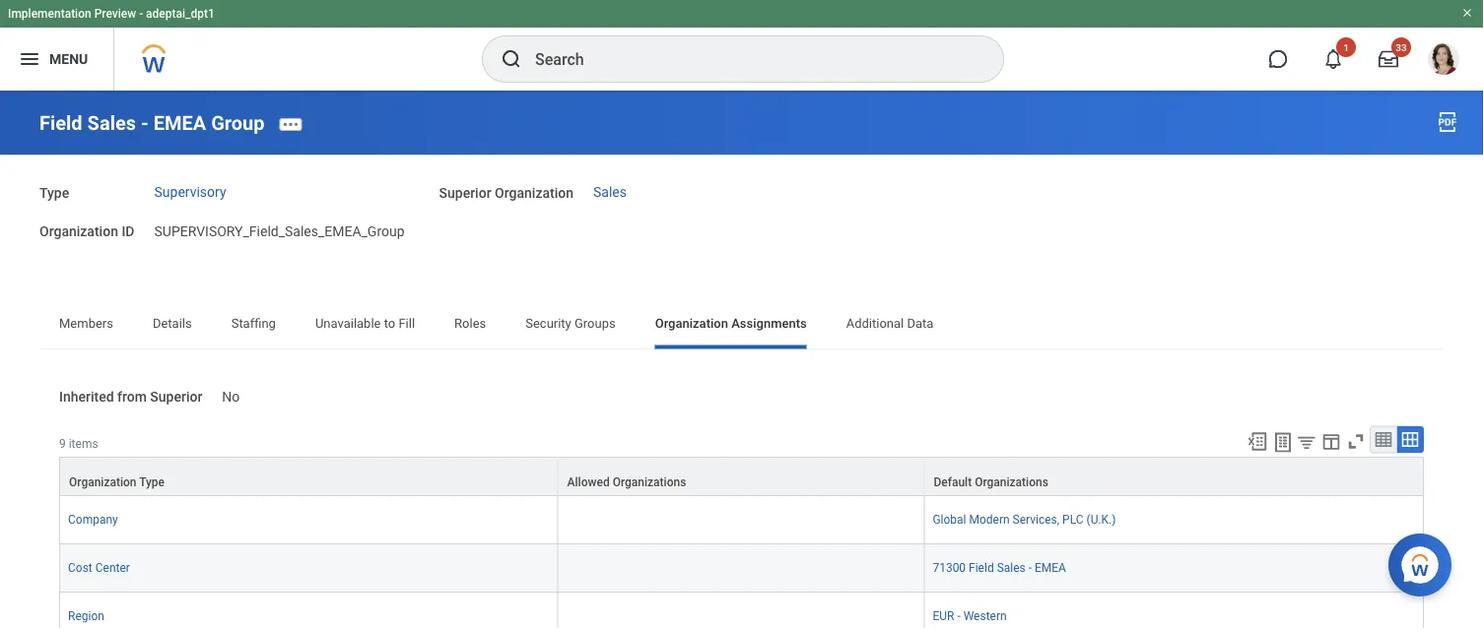 Task type: locate. For each thing, give the bounding box(es) containing it.
notifications large image
[[1324, 49, 1344, 69]]

eur - western
[[933, 610, 1007, 624]]

implementation
[[8, 7, 91, 21]]

company link
[[68, 509, 118, 527]]

members
[[59, 317, 113, 331]]

0 horizontal spatial type
[[39, 186, 69, 202]]

search image
[[500, 47, 524, 71]]

company
[[68, 513, 118, 527]]

additional data
[[847, 317, 934, 331]]

- right preview
[[139, 7, 143, 21]]

organization inside popup button
[[69, 476, 137, 490]]

row containing organization type
[[59, 457, 1425, 496]]

1 horizontal spatial superior
[[439, 186, 492, 202]]

superior
[[439, 186, 492, 202], [150, 389, 202, 405]]

- down global modern services, plc (u.k.)
[[1029, 562, 1032, 575]]

emea
[[154, 112, 206, 135], [1035, 562, 1067, 575]]

global modern services, plc (u.k.) link
[[933, 509, 1116, 527]]

assignments
[[732, 317, 807, 331]]

plc
[[1063, 513, 1084, 527]]

71300 field sales - emea
[[933, 562, 1067, 575]]

organization up company link
[[69, 476, 137, 490]]

tab list containing members
[[39, 302, 1444, 350]]

1 vertical spatial type
[[139, 476, 165, 490]]

1 horizontal spatial type
[[139, 476, 165, 490]]

roles
[[455, 317, 486, 331]]

1 horizontal spatial organizations
[[975, 476, 1049, 490]]

0 horizontal spatial organizations
[[613, 476, 687, 490]]

cell
[[559, 496, 925, 545], [559, 545, 925, 593], [559, 593, 925, 629]]

tab list
[[39, 302, 1444, 350]]

organization id
[[39, 224, 135, 240]]

0 vertical spatial type
[[39, 186, 69, 202]]

0 horizontal spatial emea
[[154, 112, 206, 135]]

click to view/edit grid preferences image
[[1321, 431, 1343, 453]]

field down menu dropdown button
[[39, 112, 82, 135]]

2 row from the top
[[59, 496, 1425, 545]]

1 vertical spatial superior
[[150, 389, 202, 405]]

region
[[68, 610, 104, 624]]

0 vertical spatial emea
[[154, 112, 206, 135]]

select to filter grid data image
[[1296, 432, 1318, 453]]

1 button
[[1312, 37, 1357, 81]]

organization left assignments
[[655, 317, 728, 331]]

1 cell from the top
[[559, 496, 925, 545]]

inherited from superior element
[[222, 377, 240, 407]]

implementation preview -   adeptai_dpt1
[[8, 7, 215, 21]]

organization left sales link
[[495, 186, 574, 202]]

field
[[39, 112, 82, 135], [969, 562, 994, 575]]

1 horizontal spatial emea
[[1035, 562, 1067, 575]]

organization left id
[[39, 224, 118, 240]]

organization for organization id
[[39, 224, 118, 240]]

4 row from the top
[[59, 593, 1425, 629]]

emea left group
[[154, 112, 206, 135]]

(u.k.)
[[1087, 513, 1116, 527]]

menu button
[[0, 28, 114, 91]]

justify image
[[18, 47, 41, 71]]

export to worksheets image
[[1272, 431, 1295, 455]]

organization for organization type
[[69, 476, 137, 490]]

0 vertical spatial sales
[[87, 112, 136, 135]]

sales
[[87, 112, 136, 135], [594, 184, 627, 200], [997, 562, 1026, 575]]

global modern services, plc (u.k.)
[[933, 513, 1116, 527]]

from
[[117, 389, 147, 405]]

field sales - emea group link
[[39, 112, 265, 135]]

inherited
[[59, 389, 114, 405]]

organizations for default organizations
[[975, 476, 1049, 490]]

1 organizations from the left
[[613, 476, 687, 490]]

1 vertical spatial field
[[969, 562, 994, 575]]

1 horizontal spatial field
[[969, 562, 994, 575]]

organizations right allowed
[[613, 476, 687, 490]]

allowed organizations
[[567, 476, 687, 490]]

9
[[59, 437, 66, 451]]

emea down services,
[[1035, 562, 1067, 575]]

unavailable to fill
[[315, 317, 415, 331]]

- left group
[[141, 112, 149, 135]]

3 row from the top
[[59, 545, 1425, 593]]

items
[[69, 437, 98, 451]]

field sales - emea group
[[39, 112, 265, 135]]

2 organizations from the left
[[975, 476, 1049, 490]]

menu
[[49, 51, 88, 67]]

data
[[907, 317, 934, 331]]

type inside popup button
[[139, 476, 165, 490]]

fill
[[399, 317, 415, 331]]

organization type button
[[60, 458, 558, 495]]

0 horizontal spatial field
[[39, 112, 82, 135]]

row
[[59, 457, 1425, 496], [59, 496, 1425, 545], [59, 545, 1425, 593], [59, 593, 1425, 629]]

row containing region
[[59, 593, 1425, 629]]

superior organization
[[439, 186, 574, 202]]

2 cell from the top
[[559, 545, 925, 593]]

- right eur on the right of the page
[[958, 610, 961, 624]]

cost center
[[68, 562, 130, 575]]

preview
[[94, 7, 136, 21]]

field right 71300
[[969, 562, 994, 575]]

global
[[933, 513, 967, 527]]

1 horizontal spatial sales
[[594, 184, 627, 200]]

organizations up global modern services, plc (u.k.) link at bottom right
[[975, 476, 1049, 490]]

organizations inside popup button
[[975, 476, 1049, 490]]

toolbar
[[1238, 426, 1425, 457]]

sales inside 71300 field sales - emea link
[[997, 562, 1026, 575]]

organization
[[495, 186, 574, 202], [39, 224, 118, 240], [655, 317, 728, 331], [69, 476, 137, 490]]

cell for 71300 field sales - emea
[[559, 545, 925, 593]]

1 row from the top
[[59, 457, 1425, 496]]

type
[[39, 186, 69, 202], [139, 476, 165, 490]]

3 cell from the top
[[559, 593, 925, 629]]

1 vertical spatial sales
[[594, 184, 627, 200]]

inherited from superior
[[59, 389, 202, 405]]

expand table image
[[1401, 430, 1421, 450]]

organizations inside popup button
[[613, 476, 687, 490]]

organization inside tab list
[[655, 317, 728, 331]]

inbox large image
[[1379, 49, 1399, 69]]

2 vertical spatial sales
[[997, 562, 1026, 575]]

2 horizontal spatial sales
[[997, 562, 1026, 575]]

0 horizontal spatial superior
[[150, 389, 202, 405]]

-
[[139, 7, 143, 21], [141, 112, 149, 135], [1029, 562, 1032, 575], [958, 610, 961, 624]]

groups
[[575, 317, 616, 331]]

organizations
[[613, 476, 687, 490], [975, 476, 1049, 490]]

group
[[211, 112, 265, 135]]



Task type: vqa. For each thing, say whether or not it's contained in the screenshot.
organizations
yes



Task type: describe. For each thing, give the bounding box(es) containing it.
row containing cost center
[[59, 545, 1425, 593]]

cell for eur - western
[[559, 593, 925, 629]]

fullscreen image
[[1346, 431, 1367, 453]]

center
[[95, 562, 130, 575]]

1
[[1344, 41, 1350, 53]]

33 button
[[1367, 37, 1412, 81]]

default organizations
[[934, 476, 1049, 490]]

id
[[122, 224, 135, 240]]

cost center link
[[68, 558, 130, 575]]

default organizations button
[[925, 458, 1424, 495]]

- inside "link"
[[958, 610, 961, 624]]

toolbar inside field sales - emea group main content
[[1238, 426, 1425, 457]]

71300 field sales - emea link
[[933, 558, 1067, 575]]

organization type
[[69, 476, 165, 490]]

0 horizontal spatial sales
[[87, 112, 136, 135]]

Search Workday  search field
[[535, 37, 963, 81]]

details
[[153, 317, 192, 331]]

table image
[[1374, 430, 1394, 450]]

services,
[[1013, 513, 1060, 527]]

profile logan mcneil image
[[1429, 43, 1460, 79]]

modern
[[970, 513, 1010, 527]]

menu banner
[[0, 0, 1484, 91]]

sales link
[[594, 184, 627, 200]]

eur
[[933, 610, 955, 624]]

view printable version (pdf) image
[[1436, 110, 1460, 134]]

no
[[222, 389, 240, 405]]

cell for global modern services, plc (u.k.)
[[559, 496, 925, 545]]

western
[[964, 610, 1007, 624]]

tab list inside field sales - emea group main content
[[39, 302, 1444, 350]]

supervisory link
[[154, 184, 226, 200]]

1 vertical spatial emea
[[1035, 562, 1067, 575]]

row containing company
[[59, 496, 1425, 545]]

- inside the menu banner
[[139, 7, 143, 21]]

organizations for allowed organizations
[[613, 476, 687, 490]]

0 vertical spatial superior
[[439, 186, 492, 202]]

supervisory_field_sales_emea_group
[[154, 224, 405, 240]]

9 items
[[59, 437, 98, 451]]

default
[[934, 476, 972, 490]]

region link
[[68, 606, 104, 624]]

eur - western link
[[933, 606, 1007, 624]]

export to excel image
[[1247, 431, 1269, 453]]

unavailable
[[315, 317, 381, 331]]

security groups
[[526, 317, 616, 331]]

security
[[526, 317, 572, 331]]

staffing
[[231, 317, 276, 331]]

0 vertical spatial field
[[39, 112, 82, 135]]

allowed organizations button
[[559, 458, 924, 495]]

supervisory
[[154, 184, 226, 200]]

allowed
[[567, 476, 610, 490]]

additional
[[847, 317, 904, 331]]

close environment banner image
[[1462, 7, 1474, 19]]

organization assignments
[[655, 317, 807, 331]]

field sales - emea group main content
[[0, 91, 1484, 629]]

adeptai_dpt1
[[146, 7, 215, 21]]

organization for organization assignments
[[655, 317, 728, 331]]

33
[[1396, 41, 1408, 53]]

cost
[[68, 562, 92, 575]]

71300
[[933, 562, 966, 575]]

to
[[384, 317, 396, 331]]



